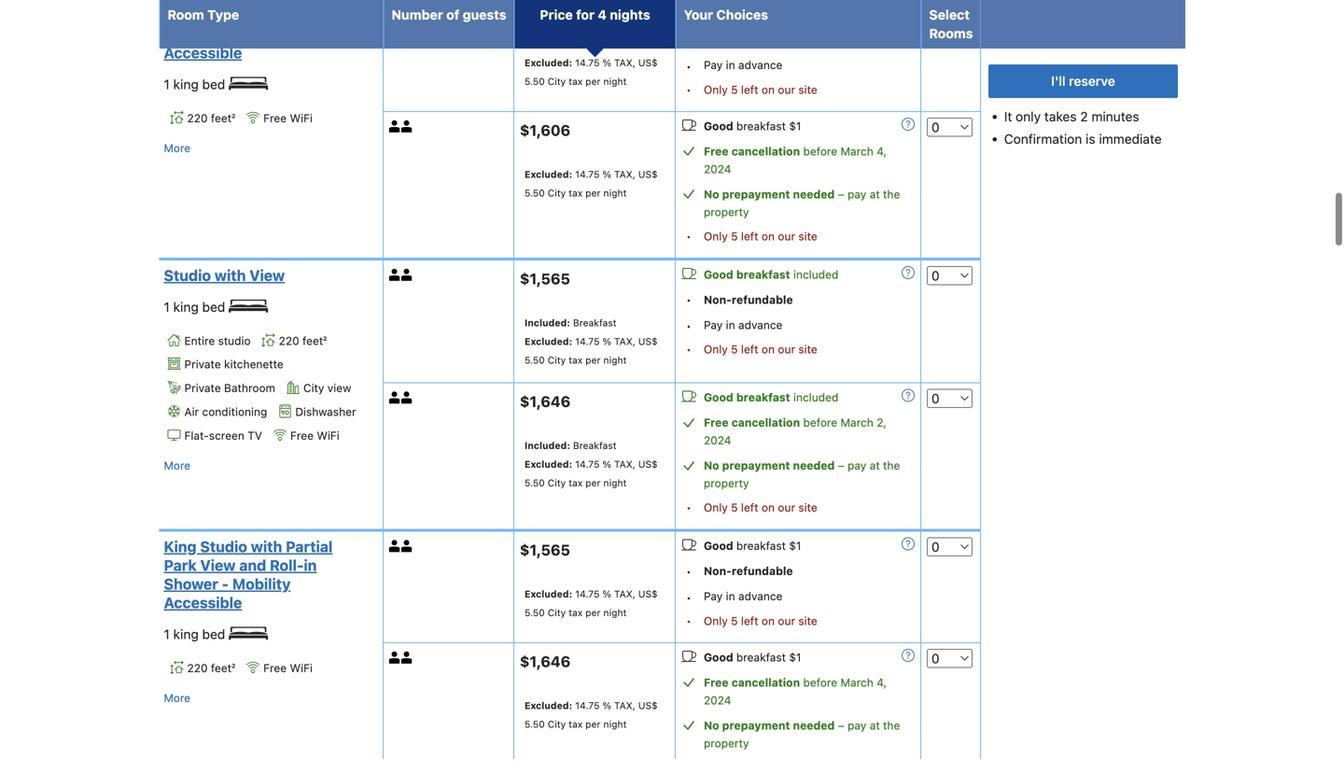 Task type: vqa. For each thing, say whether or not it's contained in the screenshot.
Very associated with Good
no



Task type: describe. For each thing, give the bounding box(es) containing it.
air conditioning
[[184, 405, 267, 418]]

6 • from the top
[[686, 320, 692, 333]]

2 cancellation from the top
[[732, 416, 800, 429]]

needed for 1st more details on meals and payment options icon from the bottom of the page
[[793, 719, 835, 732]]

entire
[[184, 334, 215, 347]]

in inside king studio with partial park view and roll-in shower - mobility accessible
[[304, 557, 317, 574]]

more details on meals and payment options image for $1,646
[[902, 389, 915, 402]]

on for more details on meals and payment options image corresponding to $1,646
[[762, 501, 775, 514]]

site for 1st more details on meals and payment options icon from the top
[[799, 614, 818, 627]]

3 $1 from the top
[[789, 539, 802, 552]]

i'll reserve button
[[989, 64, 1178, 98]]

4 tax, from the top
[[614, 459, 636, 470]]

our for second more details on meals and payment options image from the top
[[778, 343, 796, 356]]

4 tax from the top
[[569, 477, 583, 489]]

1 good from the top
[[704, 8, 734, 21]]

no prepayment needed for 1st more details on meals and payment options icon from the bottom of the page
[[704, 719, 835, 732]]

1 refundable from the top
[[732, 33, 793, 46]]

2 breakfast from the top
[[737, 119, 786, 132]]

2 good from the top
[[704, 119, 734, 132]]

more for park
[[164, 691, 191, 704]]

- inside king studio with partial park view and roll-in shower - mobility accessible
[[222, 575, 229, 593]]

4 14.75 % tax, us$ 5.50 city tax per night from the top
[[525, 459, 658, 489]]

price for 4 nights
[[540, 7, 651, 22]]

4 us$ from the top
[[638, 459, 658, 470]]

wifi for king studio with times square view - hearing accessible
[[290, 112, 313, 125]]

select rooms
[[929, 7, 973, 41]]

studio with view
[[164, 266, 285, 284]]

3 night from the top
[[604, 354, 627, 366]]

us$ for $1,646
[[638, 700, 658, 711]]

4 breakfast from the top
[[737, 391, 791, 404]]

$1,565 for studio with view
[[520, 270, 570, 288]]

4 per from the top
[[586, 477, 601, 489]]

pay for more details on meals and payment options image corresponding to $1,606
[[848, 188, 867, 201]]

us$ for $1,565
[[638, 588, 658, 600]]

view
[[328, 381, 351, 395]]

select
[[929, 7, 970, 22]]

and
[[239, 557, 266, 574]]

king for king studio with times square view - hearing accessible
[[173, 77, 199, 92]]

1 vertical spatial feet²
[[303, 334, 327, 347]]

us$ for $1,606
[[638, 169, 658, 180]]

night for $1,606
[[604, 187, 627, 198]]

king studio with times square view - hearing accessible link
[[164, 6, 372, 62]]

roll-
[[270, 557, 304, 574]]

tax, for $1,526
[[614, 57, 636, 68]]

non-refundable for studio with view
[[704, 293, 793, 306]]

7 • from the top
[[686, 343, 692, 356]]

5.50 for $1,565
[[525, 607, 545, 618]]

studio
[[218, 334, 251, 347]]

immediate
[[1099, 131, 1162, 147]]

only 5 left on our site for more details on meals and payment options image corresponding to $1,646
[[704, 501, 818, 514]]

breakfast for $1,646
[[573, 440, 617, 451]]

only for more details on meals and payment options image corresponding to $1,606
[[704, 230, 728, 243]]

1 before from the top
[[804, 145, 838, 158]]

left for second more details on meals and payment options image from the top
[[741, 343, 759, 356]]

is
[[1086, 131, 1096, 147]]

5.50 for $1,606
[[525, 187, 545, 198]]

4, for $1,606
[[877, 145, 887, 158]]

2024 for more details on meals and payment options image corresponding to $1,646
[[704, 434, 732, 447]]

3 before from the top
[[804, 676, 838, 689]]

1 $1 from the top
[[789, 8, 802, 21]]

3 tax from the top
[[569, 354, 583, 366]]

4 % from the top
[[603, 459, 612, 470]]

choices
[[717, 7, 768, 22]]

$1,646 for good breakfast
[[520, 393, 571, 411]]

– pay at the property for more details on meals and payment options image corresponding to $1,606
[[704, 188, 900, 218]]

4 5.50 from the top
[[525, 477, 545, 489]]

takes
[[1045, 109, 1077, 124]]

good breakfast $1 for 1st more details on meals and payment options icon from the top
[[704, 539, 802, 552]]

guests
[[463, 7, 507, 22]]

– pay at the property for 1st more details on meals and payment options icon from the bottom of the page
[[704, 719, 900, 750]]

2 5 from the top
[[731, 230, 738, 243]]

4 excluded: from the top
[[525, 459, 573, 470]]

14.75 % tax, us$ 5.50 city tax per night for $1,606
[[525, 169, 658, 198]]

nights
[[610, 7, 651, 22]]

1 free cancellation from the top
[[704, 145, 800, 158]]

2 more details on meals and payment options image from the top
[[902, 266, 915, 279]]

left for more details on meals and payment options image corresponding to $1,646
[[741, 501, 759, 514]]

1 vertical spatial studio
[[164, 266, 211, 284]]

site for more details on meals and payment options image corresponding to $1,646
[[799, 501, 818, 514]]

accessible inside king studio with partial park view and roll-in shower - mobility accessible
[[164, 594, 242, 612]]

on for more details on meals and payment options image corresponding to $1,606
[[762, 230, 775, 243]]

9 • from the top
[[686, 565, 692, 578]]

5 5 from the top
[[731, 614, 738, 627]]

no for more details on meals and payment options image corresponding to $1,606
[[704, 188, 720, 201]]

1 pay from the top
[[704, 58, 723, 71]]

1 king bed for studio with view
[[164, 299, 229, 315]]

1 king bed for king studio with partial park view and roll-in shower - mobility accessible
[[164, 627, 229, 642]]

screen
[[209, 429, 245, 442]]

1 breakfast from the top
[[737, 8, 786, 21]]

2 more from the top
[[164, 459, 191, 472]]

5 our from the top
[[778, 614, 796, 627]]

– for more details on meals and payment options image corresponding to $1,606
[[838, 188, 845, 201]]

1 more details on meals and payment options image from the top
[[902, 537, 915, 550]]

shower
[[164, 575, 218, 593]]

5 good from the top
[[704, 539, 734, 552]]

per for $1,646
[[586, 719, 601, 730]]

left for 1st more details on meals and payment options icon from the top
[[741, 614, 759, 627]]

4 • from the top
[[686, 230, 692, 243]]

only 5 left on our site for 1st more details on meals and payment options icon from the top
[[704, 614, 818, 627]]

2024 for 1st more details on meals and payment options icon from the bottom of the page
[[704, 694, 732, 707]]

mobility
[[232, 575, 291, 593]]

included for second more details on meals and payment options image from the top
[[794, 268, 839, 281]]

1 vertical spatial view
[[250, 266, 285, 284]]

14.75 % tax, us$ 5.50 city tax per night for $1,526
[[525, 57, 658, 87]]

king for king studio with times square view - hearing accessible
[[164, 7, 197, 24]]

1 non- from the top
[[704, 33, 732, 46]]

8 • from the top
[[686, 501, 692, 514]]

1 vertical spatial 220
[[279, 334, 299, 347]]

tax, for $1,646
[[614, 700, 636, 711]]

2 free cancellation from the top
[[704, 416, 800, 429]]

non- for king studio with partial park view and roll-in shower - mobility accessible
[[704, 564, 732, 578]]

1 5 from the top
[[731, 83, 738, 96]]

1 for studio with view
[[164, 299, 170, 315]]

confirmation
[[1005, 131, 1083, 147]]

1 advance from the top
[[739, 58, 783, 71]]

good breakfast $1 for more details on meals and payment options image corresponding to $1,606
[[704, 119, 802, 132]]

1 cancellation from the top
[[732, 145, 800, 158]]

3 excluded: from the top
[[525, 336, 573, 347]]

5 breakfast from the top
[[737, 539, 786, 552]]

- inside king studio with times square view - hearing accessible
[[258, 25, 265, 43]]

your
[[684, 7, 713, 22]]

only 5 left on our site for more details on meals and payment options image corresponding to $1,606
[[704, 230, 818, 243]]

park
[[164, 557, 197, 574]]

studio with view link
[[164, 266, 372, 285]]

1 on from the top
[[762, 83, 775, 96]]

3 5 from the top
[[731, 343, 738, 356]]

dishwasher
[[295, 405, 356, 418]]

1 pay in advance from the top
[[704, 58, 783, 71]]

5 only from the top
[[704, 614, 728, 627]]

$1,646 for good
[[520, 653, 571, 670]]

4 5 from the top
[[731, 501, 738, 514]]

1 vertical spatial 220 feet²
[[279, 334, 327, 347]]

on for second more details on meals and payment options image from the top
[[762, 343, 775, 356]]

accessible inside king studio with times square view - hearing accessible
[[164, 44, 242, 62]]

4 14.75 from the top
[[575, 459, 600, 470]]

2,
[[877, 416, 887, 429]]

1 good breakfast $1 from the top
[[704, 8, 802, 21]]

air
[[184, 405, 199, 418]]

3 • from the top
[[686, 83, 692, 96]]

night for $1,565
[[604, 607, 627, 618]]

2 more link from the top
[[164, 456, 191, 475]]

march for more details on meals and payment options image corresponding to $1,606
[[841, 145, 874, 158]]

3 us$ from the top
[[638, 336, 658, 347]]

2024 for more details on meals and payment options image corresponding to $1,606
[[704, 162, 732, 175]]

1 for king studio with partial park view and roll-in shower - mobility accessible
[[164, 627, 170, 642]]

% for $1,526
[[603, 57, 612, 68]]

1 only 5 left on our site from the top
[[704, 83, 818, 96]]

3 % from the top
[[603, 336, 612, 347]]

king studio with partial park view and roll-in shower - mobility accessible link
[[164, 537, 372, 612]]

2 • from the top
[[686, 60, 692, 73]]

number of guests
[[392, 7, 507, 22]]

private for private bathroom
[[184, 381, 221, 395]]

220 for king studio with times square view - hearing accessible
[[187, 112, 208, 125]]

only
[[1016, 109, 1041, 124]]

14.75 for $1,646
[[575, 700, 600, 711]]

3 14.75 % tax, us$ 5.50 city tax per night from the top
[[525, 336, 658, 366]]

1 vertical spatial with
[[215, 266, 246, 284]]

needed for more details on meals and payment options image corresponding to $1,646
[[793, 459, 835, 472]]

on for 1st more details on meals and payment options icon from the top
[[762, 614, 775, 627]]

conditioning
[[202, 405, 267, 418]]

night for $1,526
[[604, 76, 627, 87]]

number
[[392, 7, 443, 22]]

property for more details on meals and payment options image corresponding to $1,646
[[704, 477, 749, 490]]

2 $1 from the top
[[789, 119, 802, 132]]

3 5.50 from the top
[[525, 354, 545, 366]]

5 • from the top
[[686, 293, 692, 306]]

included for more details on meals and payment options image corresponding to $1,646
[[794, 391, 839, 404]]

3 14.75 from the top
[[575, 336, 600, 347]]

1 only from the top
[[704, 83, 728, 96]]

14.75 for $1,606
[[575, 169, 600, 180]]

3 cancellation from the top
[[732, 676, 800, 689]]

tv
[[248, 429, 262, 442]]

king studio with partial park view and roll-in shower - mobility accessible
[[164, 538, 333, 612]]

bathroom
[[224, 381, 275, 395]]

2 more details on meals and payment options image from the top
[[902, 649, 915, 662]]

of
[[446, 7, 460, 22]]

1 site from the top
[[799, 83, 818, 96]]

4, for $1,646
[[877, 676, 887, 689]]

1 left from the top
[[741, 83, 759, 96]]

at for more details on meals and payment options image corresponding to $1,606
[[870, 188, 880, 201]]



Task type: locate. For each thing, give the bounding box(es) containing it.
1 vertical spatial included:
[[525, 440, 570, 451]]

6 per from the top
[[586, 719, 601, 730]]

0 vertical spatial bed
[[202, 77, 225, 92]]

11 • from the top
[[686, 614, 692, 627]]

no for 1st more details on meals and payment options icon from the bottom of the page
[[704, 719, 720, 732]]

the
[[883, 188, 900, 201], [883, 459, 900, 472], [883, 719, 900, 732]]

king up park
[[164, 538, 197, 556]]

pay in advance for king studio with partial park view and roll-in shower - mobility accessible
[[704, 590, 783, 603]]

view for times
[[219, 25, 254, 43]]

4 night from the top
[[604, 477, 627, 489]]

with
[[251, 7, 282, 24], [215, 266, 246, 284], [251, 538, 282, 556]]

2 vertical spatial non-refundable
[[704, 564, 793, 578]]

room
[[168, 7, 204, 22]]

2 vertical spatial property
[[704, 737, 749, 750]]

2 $1,646 from the top
[[520, 653, 571, 670]]

times
[[286, 7, 330, 24]]

good breakfast included for more details on meals and payment options image corresponding to $1,646
[[704, 391, 839, 404]]

$1,526
[[520, 10, 570, 28]]

bed down square at the left top of page
[[202, 77, 225, 92]]

4,
[[877, 145, 887, 158], [877, 676, 887, 689]]

1 per from the top
[[586, 76, 601, 87]]

1 vertical spatial property
[[704, 477, 749, 490]]

bed for king studio with partial park view and roll-in shower - mobility accessible
[[202, 627, 225, 642]]

0 vertical spatial $1,565
[[520, 270, 570, 288]]

2 vertical spatial no
[[704, 719, 720, 732]]

0 vertical spatial more details on meals and payment options image
[[902, 117, 915, 131]]

feet² up city view
[[303, 334, 327, 347]]

only 5 left on our site for second more details on meals and payment options image from the top
[[704, 343, 818, 356]]

2 vertical spatial free wifi
[[263, 662, 313, 675]]

more link
[[164, 139, 191, 157], [164, 456, 191, 475], [164, 689, 191, 707]]

1 vertical spatial refundable
[[732, 293, 793, 306]]

3 the from the top
[[883, 719, 900, 732]]

3 2024 from the top
[[704, 694, 732, 707]]

1 march from the top
[[841, 145, 874, 158]]

2 vertical spatial 220 feet²
[[187, 662, 235, 675]]

5 14.75 from the top
[[575, 588, 600, 600]]

1 vertical spatial pay in advance
[[704, 318, 783, 331]]

0 vertical spatial cancellation
[[732, 145, 800, 158]]

kitchenette
[[224, 358, 284, 371]]

3 – from the top
[[838, 719, 845, 732]]

with up and
[[251, 538, 282, 556]]

breakfast
[[737, 8, 786, 21], [737, 119, 786, 132], [737, 268, 791, 281], [737, 391, 791, 404], [737, 539, 786, 552], [737, 651, 786, 664]]

1 14.75 % tax, us$ 5.50 city tax per night from the top
[[525, 57, 658, 87]]

the for more details on meals and payment options image corresponding to $1,646
[[883, 459, 900, 472]]

1 • from the top
[[686, 33, 692, 47]]

accessible down shower
[[164, 594, 242, 612]]

2 vertical spatial cancellation
[[732, 676, 800, 689]]

per for $1,606
[[586, 187, 601, 198]]

2 included from the top
[[794, 391, 839, 404]]

at for 1st more details on meals and payment options icon from the bottom of the page
[[870, 719, 880, 732]]

with inside king studio with times square view - hearing accessible
[[251, 7, 282, 24]]

3 pay from the top
[[704, 590, 723, 603]]

$1,646
[[520, 393, 571, 411], [520, 653, 571, 670]]

1 vertical spatial $1,565
[[520, 541, 570, 559]]

king for king studio with partial park view and roll-in shower - mobility accessible
[[164, 538, 197, 556]]

3 tax, from the top
[[614, 336, 636, 347]]

1 vertical spatial no
[[704, 459, 720, 472]]

2 vertical spatial the
[[883, 719, 900, 732]]

2 vertical spatial more
[[164, 691, 191, 704]]

property for 1st more details on meals and payment options icon from the bottom of the page
[[704, 737, 749, 750]]

pay
[[704, 58, 723, 71], [704, 318, 723, 331], [704, 590, 723, 603]]

0 vertical spatial pay in advance
[[704, 58, 783, 71]]

more details on meals and payment options image
[[902, 117, 915, 131], [902, 266, 915, 279], [902, 389, 915, 402]]

2 vertical spatial 1 king bed
[[164, 627, 229, 642]]

tax for $1,526
[[569, 76, 583, 87]]

more details on meals and payment options image for $1,606
[[902, 117, 915, 131]]

1 down studio with view at the left of the page
[[164, 299, 170, 315]]

excluded: for $1,646
[[525, 700, 573, 711]]

1 vertical spatial breakfast
[[573, 440, 617, 451]]

partial
[[286, 538, 333, 556]]

good breakfast included
[[704, 268, 839, 281], [704, 391, 839, 404]]

property for more details on meals and payment options image corresponding to $1,606
[[704, 205, 749, 218]]

2 night from the top
[[604, 187, 627, 198]]

4 good breakfast $1 from the top
[[704, 651, 802, 664]]

1 vertical spatial more details on meals and payment options image
[[902, 649, 915, 662]]

private
[[184, 358, 221, 371], [184, 381, 221, 395]]

5 per from the top
[[586, 607, 601, 618]]

6 14.75 % tax, us$ 5.50 city tax per night from the top
[[525, 700, 658, 730]]

1 vertical spatial wifi
[[317, 429, 340, 442]]

king down shower
[[173, 627, 199, 642]]

1 vertical spatial 2024
[[704, 434, 732, 447]]

non-refundable for king studio with partial park view and roll-in shower - mobility accessible
[[704, 564, 793, 578]]

14.75 for $1,526
[[575, 57, 600, 68]]

1 1 from the top
[[164, 77, 170, 92]]

3 1 king bed from the top
[[164, 627, 229, 642]]

free wifi down the dishwasher
[[290, 429, 340, 442]]

no
[[704, 188, 720, 201], [704, 459, 720, 472], [704, 719, 720, 732]]

14.75 % tax, us$ 5.50 city tax per night for $1,646
[[525, 700, 658, 730]]

for
[[576, 7, 595, 22]]

0 vertical spatial with
[[251, 7, 282, 24]]

2 $1,565 from the top
[[520, 541, 570, 559]]

1 vertical spatial – pay at the property
[[704, 459, 900, 490]]

no prepayment needed for more details on meals and payment options image corresponding to $1,606
[[704, 188, 835, 201]]

0 vertical spatial –
[[838, 188, 845, 201]]

at
[[870, 188, 880, 201], [870, 459, 880, 472], [870, 719, 880, 732]]

studio
[[200, 7, 247, 24], [164, 266, 211, 284], [200, 538, 247, 556]]

before march 4, 2024 for $1,646
[[704, 676, 887, 707]]

king for studio with view
[[173, 299, 199, 315]]

private kitchenette
[[184, 358, 284, 371]]

2 private from the top
[[184, 381, 221, 395]]

5 5.50 from the top
[[525, 607, 545, 618]]

feet² for king studio with partial park view and roll-in shower - mobility accessible
[[211, 662, 235, 675]]

3 no prepayment needed from the top
[[704, 719, 835, 732]]

more for square
[[164, 141, 191, 154]]

city
[[548, 76, 566, 87], [548, 187, 566, 198], [548, 354, 566, 366], [303, 381, 324, 395], [548, 477, 566, 489], [548, 607, 566, 618], [548, 719, 566, 730]]

0 vertical spatial – pay at the property
[[704, 188, 900, 218]]

good breakfast $1
[[704, 8, 802, 21], [704, 119, 802, 132], [704, 539, 802, 552], [704, 651, 802, 664]]

free wifi for king studio with partial park view and roll-in shower - mobility accessible
[[263, 662, 313, 675]]

0 vertical spatial needed
[[793, 188, 835, 201]]

king
[[173, 77, 199, 92], [173, 299, 199, 315], [173, 627, 199, 642]]

per
[[586, 76, 601, 87], [586, 187, 601, 198], [586, 354, 601, 366], [586, 477, 601, 489], [586, 607, 601, 618], [586, 719, 601, 730]]

advance for king studio with partial park view and roll-in shower - mobility accessible
[[739, 590, 783, 603]]

1 king from the top
[[173, 77, 199, 92]]

with up studio on the left of page
[[215, 266, 246, 284]]

2 vertical spatial view
[[200, 557, 236, 574]]

-
[[258, 25, 265, 43], [222, 575, 229, 593]]

2 vertical spatial non-
[[704, 564, 732, 578]]

only 5 left on our site
[[704, 83, 818, 96], [704, 230, 818, 243], [704, 343, 818, 356], [704, 501, 818, 514], [704, 614, 818, 627]]

pay
[[848, 188, 867, 201], [848, 459, 867, 472], [848, 719, 867, 732]]

accessible down square at the left top of page
[[164, 44, 242, 62]]

1 property from the top
[[704, 205, 749, 218]]

private for private kitchenette
[[184, 358, 221, 371]]

3 left from the top
[[741, 343, 759, 356]]

minutes
[[1092, 109, 1140, 124]]

1 non-refundable from the top
[[704, 33, 793, 46]]

1 vertical spatial pay
[[704, 318, 723, 331]]

1 vertical spatial $1,646
[[520, 653, 571, 670]]

0 vertical spatial -
[[258, 25, 265, 43]]

3 site from the top
[[799, 343, 818, 356]]

220 feet² for king studio with partial park view and roll-in shower - mobility accessible
[[187, 662, 235, 675]]

type
[[208, 7, 239, 22]]

1 vertical spatial more details on meals and payment options image
[[902, 266, 915, 279]]

view inside king studio with times square view - hearing accessible
[[219, 25, 254, 43]]

private bathroom
[[184, 381, 275, 395]]

with inside king studio with partial park view and roll-in shower - mobility accessible
[[251, 538, 282, 556]]

14.75 % tax, us$ 5.50 city tax per night
[[525, 57, 658, 87], [525, 169, 658, 198], [525, 336, 658, 366], [525, 459, 658, 489], [525, 588, 658, 618], [525, 700, 658, 730]]

king inside king studio with times square view - hearing accessible
[[164, 7, 197, 24]]

tax for $1,565
[[569, 607, 583, 618]]

2 only 5 left on our site from the top
[[704, 230, 818, 243]]

220 feet² up city view
[[279, 334, 327, 347]]

pay for king studio with partial park view and roll-in shower - mobility accessible
[[704, 590, 723, 603]]

studio up entire
[[164, 266, 211, 284]]

1 vertical spatial -
[[222, 575, 229, 593]]

3 bed from the top
[[202, 627, 225, 642]]

only
[[704, 83, 728, 96], [704, 230, 728, 243], [704, 343, 728, 356], [704, 501, 728, 514], [704, 614, 728, 627]]

1 king bed down shower
[[164, 627, 229, 642]]

220 feet² down square at the left top of page
[[187, 112, 235, 125]]

220 for king studio with partial park view and roll-in shower - mobility accessible
[[187, 662, 208, 675]]

it
[[1005, 109, 1012, 124]]

220 down square at the left top of page
[[187, 112, 208, 125]]

5.50 for $1,646
[[525, 719, 545, 730]]

0 vertical spatial refundable
[[732, 33, 793, 46]]

our for more details on meals and payment options image corresponding to $1,606
[[778, 230, 796, 243]]

1 excluded: from the top
[[525, 57, 573, 68]]

tax,
[[614, 57, 636, 68], [614, 169, 636, 180], [614, 336, 636, 347], [614, 459, 636, 470], [614, 588, 636, 600], [614, 700, 636, 711]]

king up square at the left top of page
[[164, 7, 197, 24]]

1 included from the top
[[794, 268, 839, 281]]

tax for $1,646
[[569, 719, 583, 730]]

6 breakfast from the top
[[737, 651, 786, 664]]

0 vertical spatial included:
[[525, 317, 570, 328]]

studio up square at the left top of page
[[200, 7, 247, 24]]

– pay at the property for more details on meals and payment options image corresponding to $1,646
[[704, 459, 900, 490]]

1 down square at the left top of page
[[164, 77, 170, 92]]

good breakfast $1 for 1st more details on meals and payment options icon from the bottom of the page
[[704, 651, 802, 664]]

2 good breakfast $1 from the top
[[704, 119, 802, 132]]

the for more details on meals and payment options image corresponding to $1,606
[[883, 188, 900, 201]]

private down entire
[[184, 358, 221, 371]]

view down type
[[219, 25, 254, 43]]

3 pay from the top
[[848, 719, 867, 732]]

0 vertical spatial included
[[794, 268, 839, 281]]

2 vertical spatial 220
[[187, 662, 208, 675]]

14.75
[[575, 57, 600, 68], [575, 169, 600, 180], [575, 336, 600, 347], [575, 459, 600, 470], [575, 588, 600, 600], [575, 700, 600, 711]]

10 • from the top
[[686, 591, 692, 604]]

220 up kitchenette
[[279, 334, 299, 347]]

14.75 % tax, us$ 5.50 city tax per night for $1,565
[[525, 588, 658, 618]]

2 breakfast from the top
[[573, 440, 617, 451]]

included:
[[525, 317, 570, 328], [525, 440, 570, 451]]

2 vertical spatial needed
[[793, 719, 835, 732]]

included: for $1,565
[[525, 317, 570, 328]]

2 vertical spatial feet²
[[211, 662, 235, 675]]

good breakfast included for second more details on meals and payment options image from the top
[[704, 268, 839, 281]]

1 more link from the top
[[164, 139, 191, 157]]

2 refundable from the top
[[732, 293, 793, 306]]

only for more details on meals and payment options image corresponding to $1,646
[[704, 501, 728, 514]]

2 vertical spatial pay
[[848, 719, 867, 732]]

room type
[[168, 7, 239, 22]]

1 5.50 from the top
[[525, 76, 545, 87]]

1 king bed down square at the left top of page
[[164, 77, 229, 92]]

2 non- from the top
[[704, 293, 732, 306]]

before march 4, 2024
[[704, 145, 887, 175], [704, 676, 887, 707]]

free wifi
[[263, 112, 313, 125], [290, 429, 340, 442], [263, 662, 313, 675]]

at for more details on meals and payment options image corresponding to $1,646
[[870, 459, 880, 472]]

2 vertical spatial refundable
[[732, 564, 793, 578]]

king down square at the left top of page
[[173, 77, 199, 92]]

3 refundable from the top
[[732, 564, 793, 578]]

king studio with times square view - hearing accessible
[[164, 7, 330, 62]]

0 vertical spatial feet²
[[211, 112, 235, 125]]

tax, for $1,606
[[614, 169, 636, 180]]

1 vertical spatial 1 king bed
[[164, 299, 229, 315]]

bed
[[202, 77, 225, 92], [202, 299, 225, 315], [202, 627, 225, 642]]

2 left from the top
[[741, 230, 759, 243]]

3 advance from the top
[[739, 590, 783, 603]]

3 good from the top
[[704, 268, 734, 281]]

220 down shower
[[187, 662, 208, 675]]

4 only 5 left on our site from the top
[[704, 501, 818, 514]]

2 advance from the top
[[739, 318, 783, 331]]

–
[[838, 188, 845, 201], [838, 459, 845, 472], [838, 719, 845, 732]]

per for $1,526
[[586, 76, 601, 87]]

view inside king studio with partial park view and roll-in shower - mobility accessible
[[200, 557, 236, 574]]

with for partial
[[251, 538, 282, 556]]

wifi
[[290, 112, 313, 125], [317, 429, 340, 442], [290, 662, 313, 675]]

march for 1st more details on meals and payment options icon from the bottom of the page
[[841, 676, 874, 689]]

flat-screen tv
[[184, 429, 262, 442]]

% for $1,646
[[603, 700, 612, 711]]

non-refundable
[[704, 33, 793, 46], [704, 293, 793, 306], [704, 564, 793, 578]]

pay in advance
[[704, 58, 783, 71], [704, 318, 783, 331], [704, 590, 783, 603]]

wifi down the dishwasher
[[317, 429, 340, 442]]

220 feet²
[[187, 112, 235, 125], [279, 334, 327, 347], [187, 662, 235, 675]]

3 march from the top
[[841, 676, 874, 689]]

more link for square
[[164, 139, 191, 157]]

prepayment for more details on meals and payment options image corresponding to $1,606
[[722, 188, 790, 201]]

2 vertical spatial march
[[841, 676, 874, 689]]

night for $1,646
[[604, 719, 627, 730]]

entire studio
[[184, 334, 251, 347]]

1 down shower
[[164, 627, 170, 642]]

bed down studio with view at the left of the page
[[202, 299, 225, 315]]

excluded: for $1,606
[[525, 169, 573, 180]]

1 vertical spatial before
[[804, 416, 838, 429]]

king for king studio with partial park view and roll-in shower - mobility accessible
[[173, 627, 199, 642]]

prepayment for 1st more details on meals and payment options icon from the bottom of the page
[[722, 719, 790, 732]]

0 vertical spatial private
[[184, 358, 221, 371]]

1 bed from the top
[[202, 77, 225, 92]]

with for times
[[251, 7, 282, 24]]

0 vertical spatial free cancellation
[[704, 145, 800, 158]]

% for $1,565
[[603, 588, 612, 600]]

0 vertical spatial more details on meals and payment options image
[[902, 537, 915, 550]]

feet²
[[211, 112, 235, 125], [303, 334, 327, 347], [211, 662, 235, 675]]

5 us$ from the top
[[638, 588, 658, 600]]

0 vertical spatial the
[[883, 188, 900, 201]]

3 breakfast from the top
[[737, 268, 791, 281]]

flat-
[[184, 429, 209, 442]]

3 free cancellation from the top
[[704, 676, 800, 689]]

occupancy image
[[389, 9, 401, 21], [401, 9, 413, 21], [389, 269, 401, 281], [401, 269, 413, 281], [389, 540, 401, 552], [401, 540, 413, 552]]

wifi down hearing
[[290, 112, 313, 125]]

it only takes 2 minutes confirmation is immediate
[[1005, 109, 1162, 147]]

1 us$ from the top
[[638, 57, 658, 68]]

5 night from the top
[[604, 607, 627, 618]]

0 vertical spatial pay
[[704, 58, 723, 71]]

free wifi down mobility
[[263, 662, 313, 675]]

1 king bed
[[164, 77, 229, 92], [164, 299, 229, 315], [164, 627, 229, 642]]

1 vertical spatial more
[[164, 459, 191, 472]]

view up studio on the left of page
[[250, 266, 285, 284]]

occupancy image
[[389, 120, 401, 132], [401, 120, 413, 132], [389, 392, 401, 404], [401, 392, 413, 404], [389, 652, 401, 664], [401, 652, 413, 664]]

2 vertical spatial prepayment
[[722, 719, 790, 732]]

0 vertical spatial at
[[870, 188, 880, 201]]

free
[[263, 112, 287, 125], [704, 145, 729, 158], [704, 416, 729, 429], [290, 429, 314, 442], [263, 662, 287, 675], [704, 676, 729, 689]]

pay for studio with view
[[704, 318, 723, 331]]

1 14.75 from the top
[[575, 57, 600, 68]]

refundable
[[732, 33, 793, 46], [732, 293, 793, 306], [732, 564, 793, 578]]

left for more details on meals and payment options image corresponding to $1,606
[[741, 230, 759, 243]]

4 left from the top
[[741, 501, 759, 514]]

1 vertical spatial free wifi
[[290, 429, 340, 442]]

0 vertical spatial 1
[[164, 77, 170, 92]]

square
[[164, 25, 215, 43]]

your choices
[[684, 7, 768, 22]]

1 vertical spatial no prepayment needed
[[704, 459, 835, 472]]

1 vertical spatial accessible
[[164, 594, 242, 612]]

3 per from the top
[[586, 354, 601, 366]]

no for more details on meals and payment options image corresponding to $1,646
[[704, 459, 720, 472]]

- left hearing
[[258, 25, 265, 43]]

1 king bed up entire
[[164, 299, 229, 315]]

5 tax, from the top
[[614, 588, 636, 600]]

included: breakfast for $1,646
[[525, 440, 617, 451]]

2
[[1081, 109, 1088, 124]]

i'll reserve
[[1052, 73, 1116, 89]]

1 vertical spatial bed
[[202, 299, 225, 315]]

1 before march 4, 2024 from the top
[[704, 145, 887, 175]]

2 vertical spatial bed
[[202, 627, 225, 642]]

0 vertical spatial view
[[219, 25, 254, 43]]

220 feet² down shower
[[187, 662, 235, 675]]

only for second more details on meals and payment options image from the top
[[704, 343, 728, 356]]

- right shower
[[222, 575, 229, 593]]

march inside before march 2, 2024
[[841, 416, 874, 429]]

march
[[841, 145, 874, 158], [841, 416, 874, 429], [841, 676, 874, 689]]

studio up and
[[200, 538, 247, 556]]

1 vertical spatial advance
[[739, 318, 783, 331]]

2 vertical spatial –
[[838, 719, 845, 732]]

prepayment
[[722, 188, 790, 201], [722, 459, 790, 472], [722, 719, 790, 732]]

2024 inside before march 2, 2024
[[704, 434, 732, 447]]

3 good breakfast $1 from the top
[[704, 539, 802, 552]]

2 property from the top
[[704, 477, 749, 490]]

2 vertical spatial free cancellation
[[704, 676, 800, 689]]

studio inside king studio with times square view - hearing accessible
[[200, 7, 247, 24]]

refundable for king studio with partial park view and roll-in shower - mobility accessible
[[732, 564, 793, 578]]

price
[[540, 7, 573, 22]]

1 vertical spatial included
[[794, 391, 839, 404]]

studio inside king studio with partial park view and roll-in shower - mobility accessible
[[200, 538, 247, 556]]

0 vertical spatial king
[[173, 77, 199, 92]]

wifi down mobility
[[290, 662, 313, 675]]

hearing
[[268, 25, 326, 43]]

1 vertical spatial included: breakfast
[[525, 440, 617, 451]]

6 tax, from the top
[[614, 700, 636, 711]]

1 our from the top
[[778, 83, 796, 96]]

– pay at the property
[[704, 188, 900, 218], [704, 459, 900, 490], [704, 719, 900, 750]]

$1,565
[[520, 270, 570, 288], [520, 541, 570, 559]]

6 good from the top
[[704, 651, 734, 664]]

view up shower
[[200, 557, 236, 574]]

0 vertical spatial non-refundable
[[704, 33, 793, 46]]

per for $1,565
[[586, 607, 601, 618]]

before
[[804, 145, 838, 158], [804, 416, 838, 429], [804, 676, 838, 689]]

0 vertical spatial 4,
[[877, 145, 887, 158]]

5 only 5 left on our site from the top
[[704, 614, 818, 627]]

1 vertical spatial non-
[[704, 293, 732, 306]]

4 good from the top
[[704, 391, 734, 404]]

0 vertical spatial prepayment
[[722, 188, 790, 201]]

0 vertical spatial march
[[841, 145, 874, 158]]

king up entire
[[173, 299, 199, 315]]

1 vertical spatial prepayment
[[722, 459, 790, 472]]

breakfast for $1,565
[[573, 317, 617, 328]]

our
[[778, 83, 796, 96], [778, 230, 796, 243], [778, 343, 796, 356], [778, 501, 796, 514], [778, 614, 796, 627]]

3 on from the top
[[762, 343, 775, 356]]

king inside king studio with partial park view and roll-in shower - mobility accessible
[[164, 538, 197, 556]]

private up air
[[184, 381, 221, 395]]

0 vertical spatial accessible
[[164, 44, 242, 62]]

advance
[[739, 58, 783, 71], [739, 318, 783, 331], [739, 590, 783, 603]]

– for more details on meals and payment options image corresponding to $1,646
[[838, 459, 845, 472]]

4 site from the top
[[799, 501, 818, 514]]

with up hearing
[[251, 7, 282, 24]]

bed down shower
[[202, 627, 225, 642]]

0 vertical spatial no
[[704, 188, 720, 201]]

1 vertical spatial free cancellation
[[704, 416, 800, 429]]

0 vertical spatial before
[[804, 145, 838, 158]]

free cancellation
[[704, 145, 800, 158], [704, 416, 800, 429], [704, 676, 800, 689]]

4
[[598, 7, 607, 22]]

2 vertical spatial 1
[[164, 627, 170, 642]]

wifi for king studio with partial park view and roll-in shower - mobility accessible
[[290, 662, 313, 675]]

5 site from the top
[[799, 614, 818, 627]]

0 horizontal spatial -
[[222, 575, 229, 593]]

0 vertical spatial 220 feet²
[[187, 112, 235, 125]]

included
[[794, 268, 839, 281], [794, 391, 839, 404]]

more
[[164, 141, 191, 154], [164, 459, 191, 472], [164, 691, 191, 704]]

before inside before march 2, 2024
[[804, 416, 838, 429]]

1 vertical spatial 4,
[[877, 676, 887, 689]]

1
[[164, 77, 170, 92], [164, 299, 170, 315], [164, 627, 170, 642]]

1 vertical spatial king
[[164, 538, 197, 556]]

2 vertical spatial – pay at the property
[[704, 719, 900, 750]]

4 $1 from the top
[[789, 651, 802, 664]]

rooms
[[929, 26, 973, 41]]

2 vertical spatial pay
[[704, 590, 723, 603]]

feet² for king studio with times square view - hearing accessible
[[211, 112, 235, 125]]

1 vertical spatial pay
[[848, 459, 867, 472]]

good
[[704, 8, 734, 21], [704, 119, 734, 132], [704, 268, 734, 281], [704, 391, 734, 404], [704, 539, 734, 552], [704, 651, 734, 664]]

1 vertical spatial 1
[[164, 299, 170, 315]]

2 before from the top
[[804, 416, 838, 429]]

tax
[[569, 76, 583, 87], [569, 187, 583, 198], [569, 354, 583, 366], [569, 477, 583, 489], [569, 607, 583, 618], [569, 719, 583, 730]]

1 vertical spatial more link
[[164, 456, 191, 475]]

more link for park
[[164, 689, 191, 707]]

2 vertical spatial 2024
[[704, 694, 732, 707]]

free wifi down hearing
[[263, 112, 313, 125]]

in
[[726, 58, 735, 71], [726, 318, 735, 331], [304, 557, 317, 574], [726, 590, 735, 603]]

0 vertical spatial $1,646
[[520, 393, 571, 411]]

studio for king studio with times square view - hearing accessible
[[200, 7, 247, 24]]

1 vertical spatial cancellation
[[732, 416, 800, 429]]

breakfast
[[573, 317, 617, 328], [573, 440, 617, 451]]

more details on meals and payment options image
[[902, 537, 915, 550], [902, 649, 915, 662]]

1 – from the top
[[838, 188, 845, 201]]

1 breakfast from the top
[[573, 317, 617, 328]]

excluded: for $1,565
[[525, 588, 573, 600]]

3 only 5 left on our site from the top
[[704, 343, 818, 356]]

feet² down king studio with times square view - hearing accessible
[[211, 112, 235, 125]]

3 no from the top
[[704, 719, 720, 732]]

1 vertical spatial the
[[883, 459, 900, 472]]

1 good breakfast included from the top
[[704, 268, 839, 281]]

0 vertical spatial 1 king bed
[[164, 77, 229, 92]]

city view
[[303, 381, 351, 395]]

before march 2, 2024
[[704, 416, 887, 447]]

bed for king studio with times square view - hearing accessible
[[202, 77, 225, 92]]

excluded:
[[525, 57, 573, 68], [525, 169, 573, 180], [525, 336, 573, 347], [525, 459, 573, 470], [525, 588, 573, 600], [525, 700, 573, 711]]

2 vertical spatial more link
[[164, 689, 191, 707]]

before march 4, 2024 for $1,606
[[704, 145, 887, 175]]

$1,606
[[520, 121, 571, 139]]

us$ for $1,526
[[638, 57, 658, 68]]

feet² down shower
[[211, 662, 235, 675]]

needed for more details on meals and payment options image corresponding to $1,606
[[793, 188, 835, 201]]



